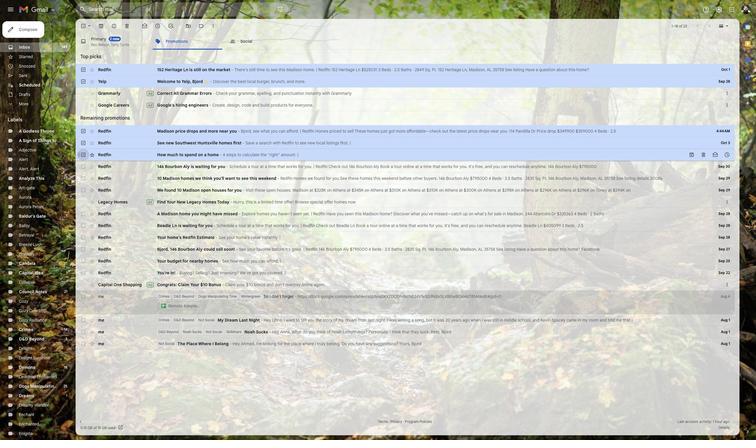 Task type: locate. For each thing, give the bounding box(es) containing it.
0 horizontal spatial 3.5
[[385, 247, 391, 252]]

think
[[202, 176, 213, 181], [317, 330, 326, 335], [392, 330, 401, 335]]

madison
[[287, 67, 303, 72], [157, 129, 174, 134], [163, 176, 180, 181], [183, 188, 200, 193], [293, 188, 309, 193], [161, 211, 178, 217], [363, 211, 379, 217]]

3 ad from the top
[[148, 200, 153, 204]]

0 vertical spatial ago
[[463, 318, 470, 323]]

tab list containing primary
[[76, 33, 740, 50]]

11 row from the top
[[76, 196, 736, 208]]

| up the covered.
[[280, 259, 281, 264]]

manipulating up creation
[[208, 294, 228, 299]]

sep 30
[[719, 164, 731, 169]]

social inside not social the place where i belong - hey ahmed, i'm looking for the place where i truly belong. do you have any suggestions? yours, bjord
[[165, 342, 175, 346]]

21 for council notes
[[64, 290, 67, 294]]

1 horizontal spatial legacy
[[187, 200, 201, 205]]

0 vertical spatial got
[[389, 129, 395, 134]]

2 $10 from the left
[[246, 282, 253, 288]]

was right when
[[484, 318, 492, 323]]

delight sunshine link
[[19, 356, 50, 361]]

sep 28 for schedule a tour at a time that works for you. | redfin check out beadle ln book a tour online at a time that works for you. it's free, and you can reschedule anytime. beadle ln $405099 3 beds · 2.5
[[719, 223, 731, 228]]

crimes inside cell
[[158, 294, 170, 299]]

madison up beadle ln is waiting for you - schedule a tour at a time that works for you. | redfin check out beadle ln book a tour online at a time that works for you. it's free, and you can reschedule anytime. beadle ln $405099 3 beds · 2.5
[[363, 211, 379, 217]]

row containing legacy homes
[[76, 196, 736, 208]]

room
[[589, 318, 599, 323]]

of for 0.15 gb of 15 gb used
[[94, 426, 97, 430]]

dogs manipulating time down "dewdrop enchanted"
[[19, 384, 67, 389]]

candela
[[19, 261, 36, 266]]

told
[[608, 318, 616, 323]]

2 horizontal spatial still
[[493, 318, 499, 323]]

2 cozy from the top
[[19, 308, 28, 314]]

open left houses
[[201, 188, 211, 193]]

1 delight from the top
[[19, 346, 32, 352]]

1 horizontal spatial my
[[583, 318, 588, 323]]

how much to spend on a home - 4 steps to calculate the "right" amount. | ͏ ͏ ͏ ͏ ͏ ͏ ͏ ͏ ͏ ͏ ͏ ͏ ͏ ͏ ͏ ͏ ͏ ͏ ͏ ͏ ͏ ͏ ͏ ͏ ͏ ͏ ͏ ͏ ͏ ͏ ͏ ͏ ͏ ͏ ͏ ͏ ͏ ͏ ͏ ͏ ͏ ͏ ͏ ͏ ͏ ͏ ͏ ͏ ͏ ͏ ͏ ͏ ͏ ͏ ͏ ͏ ͏ ͏ ͏ ͏ ͏ ͏ ͏ ͏ ͏ ͏ ͏ ͏ ͏ ͏ ͏ ͏ ͏ ͏
[[157, 152, 377, 158]]

cell for grammarly
[[710, 90, 725, 96]]

0 horizontal spatial check
[[216, 91, 228, 96]]

28 for see your home's value instantly. | ͏ ͏ ͏ ͏ ͏ ͏ ͏ ͏ ͏ ͏ ͏ ͏ ͏ ͏ ͏ ͏ ͏ ͏ ͏ ͏ ͏ ͏ ͏ ͏ ͏ ͏ ͏ ͏ ͏ ͏ ͏ ͏ ͏ ͏ ͏ ͏ ͏ ͏ ͏ ͏ ͏ ͏ ͏ ͏ ͏ ͏ ͏ ͏ ͏ ͏ ͏ ͏ ͏ ͏ ͏ ͏ ͏ ͏ ͏ ͏ ͏ ͏ ͏ ͏ ͏ ͏ ͏ ͏ ͏ ͏ ͏ ͏ ͏ ͏ ͏ ͏ ͏ ͏ ͏ ͏ ͏
[[727, 235, 731, 240]]

discover down we found 10 madison open houses for you - visit these open houses: madison at $328k on athens at $345k on athens at $310k on athens at $310k on athens at $300k on athens at $298k on athens at $296k on athens at $296k on toney at $294k on
[[394, 211, 410, 217]]

afford.
[[287, 129, 299, 134], [267, 259, 279, 264]]

0 vertical spatial crimes
[[158, 294, 170, 299]]

152 right 'home.'
[[332, 67, 338, 72]]

2 athens from the left
[[371, 188, 384, 193]]

new
[[177, 200, 186, 205]]

$405099
[[544, 223, 561, 229]]

sucks for noah sucks - hey anna, what do you think of noah lottofthings? personally, i think that they suck. best, bjord
[[256, 330, 268, 335]]

1 horizontal spatial we
[[308, 176, 313, 181]]

these right visit
[[255, 188, 265, 193]]

tab list
[[740, 19, 757, 419], [76, 33, 740, 50]]

last
[[239, 318, 248, 323], [678, 420, 685, 424]]

2 horizontal spatial beadle
[[524, 223, 537, 229]]

1 ad from the top
[[148, 91, 153, 96]]

this
[[36, 176, 44, 181]]

aa
[[200, 304, 205, 309]]

1 vertical spatial aug 1
[[722, 330, 731, 334]]

capital up collapse at the bottom of the page
[[19, 271, 33, 276]]

1 21 from the top
[[64, 261, 67, 266]]

cell
[[710, 90, 725, 96], [710, 102, 725, 108], [710, 199, 725, 205], [710, 282, 725, 288], [157, 294, 706, 312]]

0 horizontal spatial weekend
[[259, 176, 277, 181]]

budget
[[167, 259, 182, 264]]

ad for correct
[[148, 91, 153, 96]]

29 for 30086
[[727, 176, 731, 181]]

0 horizontal spatial 18
[[64, 365, 67, 370]]

time
[[257, 67, 265, 72], [268, 164, 277, 169], [424, 164, 432, 169], [275, 200, 283, 205], [256, 223, 264, 229], [400, 223, 408, 229]]

want
[[225, 176, 235, 181], [286, 318, 295, 323]]

1 sep 29 from the top
[[719, 176, 731, 181]]

0 vertical spatial bjord,
[[241, 129, 252, 134]]

3 row from the top
[[76, 88, 736, 99]]

3 28 from the top
[[727, 223, 731, 228]]

delete image
[[124, 23, 130, 29]]

0 vertical spatial $795000
[[580, 164, 597, 169]]

ad left correct
[[148, 91, 153, 96]]

of for a sign of things to come
[[33, 138, 37, 143]]

art-gate
[[19, 185, 35, 191]]

2 sep 29 from the top
[[719, 188, 731, 192]]

these up $345k at the top
[[349, 176, 359, 181]]

dogs manipulating time
[[199, 294, 237, 299], [19, 384, 67, 389]]

0 vertical spatial about
[[557, 67, 568, 72]]

0 horizontal spatial before
[[272, 247, 284, 252]]

d&d inside labels navigation
[[19, 337, 28, 342]]

madison up how
[[157, 129, 174, 134]]

promotions tab
[[150, 33, 225, 50]]

cozy down cozy link
[[19, 308, 28, 314]]

None checkbox
[[80, 23, 86, 29], [80, 67, 86, 73], [80, 128, 86, 134], [80, 164, 86, 170], [80, 176, 86, 182], [80, 187, 86, 193], [80, 223, 86, 229], [80, 247, 86, 252], [80, 294, 86, 300], [80, 318, 86, 323], [80, 23, 86, 29], [80, 67, 86, 73], [80, 128, 86, 134], [80, 164, 86, 170], [80, 176, 86, 182], [80, 187, 86, 193], [80, 223, 86, 229], [80, 247, 86, 252], [80, 294, 86, 300], [80, 318, 86, 323]]

we've
[[240, 271, 251, 276]]

None search field
[[76, 2, 289, 17]]

social left my
[[205, 318, 215, 323]]

dogs manipulating time inside labels navigation
[[19, 384, 67, 389]]

brunch,
[[272, 79, 286, 84]]

bjord
[[192, 79, 203, 84], [442, 330, 452, 335], [412, 341, 422, 347]]

0.15
[[80, 426, 87, 430]]

sell left these at the top left
[[348, 129, 354, 134]]

1 vertical spatial not social
[[206, 330, 222, 334]]

4 inside labels navigation
[[65, 129, 67, 133]]

with right instantly
[[323, 91, 330, 96]]

1 cozy from the top
[[19, 299, 28, 304]]

0 horizontal spatial book
[[356, 223, 366, 229]]

0 vertical spatial aug 1
[[722, 318, 731, 323]]

0 horizontal spatial anytime.
[[507, 223, 523, 229]]

primary, 2 new messages, tab
[[76, 33, 150, 50]]

0 vertical spatial sep 29
[[719, 176, 731, 181]]

21 row from the top
[[76, 326, 736, 338]]

dream
[[225, 318, 238, 323]]

not social left my
[[199, 318, 215, 323]]

got right the just
[[389, 129, 395, 134]]

weekend up we found 10 madison open houses for you - visit these open houses: madison at $328k on athens at $345k on athens at $310k on athens at $310k on athens at $300k on athens at $298k on athens at $296k on athens at $296k on toney at $294k on
[[382, 176, 399, 181]]

0 horizontal spatial have
[[213, 211, 223, 217]]

0 vertical spatial sell
[[348, 129, 354, 134]]

sep for a madison home you might have missed - explore homes you haven't seen yet. | redfin have you seen this madison home? discover what you've missed—catch up on what's for sale in madison. 244 abercorn dr $335363 4 beds · 2 baths ·
[[719, 212, 726, 216]]

1 vertical spatial sq.
[[536, 176, 542, 181]]

just
[[381, 129, 388, 134]]

1 we from the left
[[195, 176, 201, 181]]

to left "come"
[[52, 138, 57, 143]]

0 vertical spatial 22
[[684, 24, 688, 28]]

beadle
[[157, 223, 171, 229], [337, 223, 350, 229], [524, 223, 537, 229]]

0 vertical spatial 29
[[727, 176, 731, 181]]

more up huntsville
[[208, 129, 218, 134]]

reschedule up $298k
[[509, 164, 530, 169]]

29 for on
[[727, 188, 731, 192]]

| right 'home.'
[[316, 67, 318, 72]]

sep for we found 10 madison open houses for you - visit these open houses: madison at $328k on athens at $345k on athens at $310k on athens at $310k on athens at $300k on athens at $298k on athens at $296k on athens at $296k on toney at $294k on
[[719, 188, 726, 192]]

2 inside row
[[591, 211, 593, 217]]

advanced search options image
[[274, 3, 286, 15]]

1 vertical spatial want
[[286, 318, 295, 323]]

alert link
[[19, 157, 28, 162]]

drafts link
[[19, 92, 30, 97]]

2 29 from the top
[[727, 188, 731, 192]]

to left the yelp,
[[177, 79, 181, 84]]

1 vertical spatial local
[[317, 140, 325, 146]]

terms · privacy · program policies
[[378, 420, 432, 424]]

my
[[339, 318, 344, 323], [583, 318, 588, 323]]

3 heritage from the left
[[445, 67, 462, 72]]

$298k
[[503, 188, 515, 193]]

0 horizontal spatial reschedule
[[485, 223, 506, 229]]

you
[[230, 129, 237, 134], [271, 129, 278, 134], [218, 164, 225, 169], [494, 164, 500, 169], [333, 176, 339, 181], [234, 188, 242, 193], [192, 211, 199, 217], [271, 211, 277, 217], [337, 211, 344, 217], [205, 223, 213, 229], [469, 223, 476, 229], [251, 259, 258, 264], [260, 271, 266, 276], [308, 318, 315, 323], [309, 330, 316, 335], [348, 341, 355, 347]]

labels heading
[[8, 117, 63, 123]]

0 horizontal spatial grammarly
[[98, 91, 121, 96]]

ahmed,
[[241, 341, 256, 347]]

2 weekend from the left
[[382, 176, 399, 181]]

browse
[[295, 200, 309, 205]]

sep for you're in! - buying? selling? just browsing? we've got you covered. | ͏ ͏ ͏ ͏ ͏ ͏ ͏ ͏ ͏ ͏ ͏ ͏ ͏ ͏ ͏ ͏ ͏ ͏ ͏ ͏ ͏ ͏ ͏ ͏ ͏ ͏ ͏ ͏ ͏ ͏ ͏ ͏ ͏ ͏ ͏ ͏ ͏ ͏ ͏ ͏ ͏ ͏ ͏ ͏ ͏ ͏ ͏ ͏ ͏ ͏ ͏ ͏ ͏ ͏ ͏ ͏ ͏ ͏ ͏ ͏ ͏ ͏ ͏ ͏ ͏ ͏ ͏ ͏ ͏ ͏
[[719, 271, 726, 275]]

noah for noah sucks
[[183, 330, 192, 334]]

hey left chris,
[[264, 318, 271, 323]]

hour
[[716, 420, 723, 424]]

picks
[[90, 54, 101, 60]]

0 vertical spatial bjord
[[192, 79, 203, 84]]

3.5 up $298k
[[505, 176, 511, 181]]

2 sep 28 from the top
[[719, 212, 731, 216]]

sep 22
[[719, 271, 731, 275]]

ad left congrats:
[[148, 283, 153, 287]]

at left $300k
[[459, 188, 463, 193]]

more.
[[295, 79, 306, 84]]

errors
[[200, 91, 212, 96]]

row containing grammarly
[[76, 88, 736, 99]]

0 vertical spatial online
[[403, 164, 415, 169]]

$310k down 10 madison homes we think you'll want to see this weekend - redfin homes we found for you see these homes this weekend before other buyers. 146 bourbon aly $795000 4 beds · 3.5 baths · 2835 sq. ft. 146 bourbon aly, madison, al 35758 see listing details 30086
[[390, 188, 401, 193]]

my
[[218, 318, 224, 323]]

cozy down council
[[19, 299, 28, 304]]

1 near from the left
[[219, 129, 229, 134]]

capital inside row
[[98, 282, 113, 288]]

bjord,
[[241, 129, 252, 134], [157, 247, 169, 252]]

0 horizontal spatial seen
[[293, 211, 302, 217]]

for
[[289, 103, 294, 108], [211, 164, 217, 169], [298, 164, 304, 169], [454, 164, 459, 169], [326, 176, 332, 181], [228, 188, 233, 193], [488, 211, 494, 217], [198, 223, 204, 229], [286, 223, 291, 229], [430, 223, 435, 229], [183, 259, 189, 264], [278, 341, 283, 347]]

gmail image
[[19, 4, 51, 15]]

0 horizontal spatial dr
[[532, 129, 536, 134]]

0 horizontal spatial 25
[[64, 384, 67, 389]]

homes left now
[[335, 200, 347, 205]]

anytime.
[[531, 164, 547, 169], [507, 223, 523, 229]]

to left the tell
[[296, 318, 300, 323]]

want right you'll
[[225, 176, 235, 181]]

5 row from the top
[[76, 125, 736, 137]]

capital left one
[[98, 282, 113, 288]]

17 row from the top
[[76, 267, 736, 279]]

ago up "details" link
[[724, 420, 730, 424]]

ad for congrats:
[[148, 283, 153, 287]]

0 horizontal spatial my
[[339, 318, 344, 323]]

soon!
[[224, 247, 235, 252]]

$795000 down beadle ln is waiting for you - schedule a tour at a time that works for you. | redfin check out beadle ln book a tour online at a time that works for you. it's free, and you can reschedule anytime. beadle ln $405099 3 beds · 2.5
[[350, 247, 368, 252]]

2 aurora from the top
[[19, 204, 31, 210]]

time up burger,
[[257, 67, 265, 72]]

bjord right the yours,
[[412, 341, 422, 347]]

1 vertical spatial alert
[[30, 166, 39, 172]]

beyond
[[182, 294, 194, 299], [182, 318, 194, 323], [167, 330, 179, 334], [29, 337, 44, 342]]

homes down "could"
[[205, 259, 218, 264]]

1 aug 1 from the top
[[722, 318, 731, 323]]

1 vertical spatial listing
[[625, 176, 636, 181]]

1 weekend from the left
[[259, 176, 277, 181]]

found up $328k
[[314, 176, 325, 181]]

cell containing so i don't forget
[[157, 294, 706, 312]]

1 beadle from the left
[[157, 223, 171, 229]]

brutality
[[19, 252, 35, 257]]

beadle down find
[[157, 223, 171, 229]]

missed—catch
[[435, 211, 462, 217]]

3 sep 28 from the top
[[719, 223, 731, 228]]

your up design, at the top left of the page
[[229, 91, 237, 96]]

4 sep 28 from the top
[[719, 235, 731, 240]]

$349900
[[558, 129, 575, 134]]

- left the there's
[[232, 67, 233, 72]]

0 horizontal spatial sucks
[[192, 330, 202, 334]]

d&d beyond link
[[19, 337, 44, 342]]

cell for offer!
[[710, 199, 725, 205]]

a inside row
[[157, 211, 160, 217]]

yelp
[[98, 79, 107, 84]]

starred
[[19, 54, 33, 59]]

is left limited
[[254, 200, 257, 205]]

drop
[[548, 129, 557, 134]]

3 cozy from the top
[[19, 318, 28, 323]]

to left spend
[[179, 152, 184, 158]]

1 vertical spatial ago
[[724, 420, 730, 424]]

0 horizontal spatial what
[[261, 129, 270, 134]]

price up southwest
[[175, 129, 186, 134]]

the left the "right"
[[261, 152, 267, 158]]

think up truly
[[317, 330, 326, 335]]

None checkbox
[[80, 79, 86, 85], [80, 140, 86, 146], [80, 152, 86, 158], [80, 211, 86, 217], [80, 235, 86, 241], [80, 258, 86, 264], [80, 270, 86, 276], [80, 329, 86, 335], [80, 341, 86, 347], [80, 79, 86, 85], [80, 140, 86, 146], [80, 152, 86, 158], [80, 211, 86, 217], [80, 235, 86, 241], [80, 258, 86, 264], [80, 270, 86, 276], [80, 329, 86, 335], [80, 341, 86, 347]]

from
[[358, 318, 367, 323]]

one
[[114, 282, 122, 288]]

sep for beadle ln is waiting for you - schedule a tour at a time that works for you. | redfin check out beadle ln book a tour online at a time that works for you. it's free, and you can reschedule anytime. beadle ln $405099 3 beds · 2.5
[[719, 223, 726, 228]]

16 row from the top
[[76, 255, 736, 267]]

0 horizontal spatial last
[[239, 318, 248, 323]]

3 aug 1 from the top
[[722, 342, 731, 346]]

local
[[247, 79, 256, 84], [317, 140, 325, 146]]

0 horizontal spatial open
[[201, 188, 211, 193]]

0 vertical spatial discover
[[213, 79, 230, 84]]

25 inside row
[[727, 259, 731, 263]]

noah
[[245, 330, 255, 335], [332, 330, 342, 335], [183, 330, 192, 334]]

2 28 from the top
[[727, 212, 731, 216]]

4 row from the top
[[76, 99, 736, 111]]

$296k left toney at the right top
[[578, 188, 590, 193]]

152 right the 2849
[[438, 67, 444, 72]]

my left dream
[[339, 318, 344, 323]]

dewdrop enchanted link
[[19, 375, 57, 380]]

9 row from the top
[[76, 173, 736, 184]]

main content
[[76, 19, 740, 436]]

ballsy link
[[19, 223, 30, 229]]

1 $296k from the left
[[540, 188, 552, 193]]

2 vertical spatial have
[[517, 247, 526, 252]]

google
[[98, 103, 113, 108]]

1 vertical spatial 25
[[64, 384, 67, 389]]

a down find
[[157, 211, 160, 217]]

in left middle
[[500, 318, 504, 323]]

petals
[[33, 204, 44, 210]]

not
[[199, 318, 204, 323], [206, 330, 212, 334], [158, 342, 164, 346]]

noah up 'belong.'
[[332, 330, 342, 335]]

the left latest
[[450, 129, 456, 134]]

amount.
[[281, 152, 297, 158]]

today
[[217, 200, 230, 205]]

Search mail text field
[[89, 7, 260, 12]]

not for noah sucks - hey anna, what do you think of noah lottofthings? personally, i think that they suck. best, bjord
[[206, 330, 212, 334]]

legacy homes
[[98, 200, 128, 205]]

1 vertical spatial sep 29
[[719, 188, 731, 192]]

dogs inside row
[[199, 294, 207, 299]]

not social for noah sucks - hey anna, what do you think of noah lottofthings? personally, i think that they suck. best, bjord
[[206, 330, 222, 334]]

night.
[[376, 318, 386, 323]]

alert,
[[19, 166, 29, 172]]

1 vertical spatial dr
[[552, 211, 556, 217]]

these
[[355, 129, 366, 134]]

1 horizontal spatial bjord,
[[241, 129, 252, 134]]

homes down limited
[[257, 211, 270, 217]]

1 horizontal spatial home's
[[236, 235, 250, 240]]

2 drops from the left
[[479, 129, 490, 134]]

3 was from the left
[[484, 318, 492, 323]]

0 horizontal spatial manipulating
[[30, 384, 57, 389]]

crimes
[[158, 294, 170, 299], [158, 318, 170, 323], [19, 327, 33, 333]]

1 horizontal spatial ft.
[[432, 67, 437, 72]]

28
[[727, 79, 731, 84], [727, 212, 731, 216], [727, 223, 731, 228], [727, 235, 731, 240]]

0 horizontal spatial noah
[[183, 330, 192, 334]]

other
[[413, 176, 423, 181]]

it's up $300k
[[469, 164, 475, 169]]

i
[[270, 294, 271, 299], [284, 318, 285, 323], [388, 318, 389, 323], [482, 318, 483, 323], [632, 318, 633, 323], [390, 330, 391, 335], [213, 341, 214, 347], [315, 341, 316, 347]]

2 was from the left
[[437, 318, 445, 323]]

up
[[463, 211, 468, 217]]

homes
[[316, 129, 329, 134], [294, 176, 307, 181], [114, 200, 128, 205], [203, 200, 216, 205]]

0 horizontal spatial alert
[[19, 157, 28, 162]]

baldur's
[[19, 214, 35, 219]]

0 vertical spatial these
[[349, 176, 359, 181]]

sep for 10 madison homes we think you'll want to see this weekend - redfin homes we found for you see these homes this weekend before other buyers. 146 bourbon aly $795000 4 beds · 3.5 baths · 2835 sq. ft. 146 bourbon aly, madison, al 35758 see listing details 30086
[[719, 176, 726, 181]]

1 vertical spatial 18
[[64, 365, 67, 370]]

2 horizontal spatial $795000
[[580, 164, 597, 169]]

about
[[557, 67, 568, 72], [548, 247, 559, 252]]

me for not social the place where i belong - hey ahmed, i'm looking for the place where i truly belong. do you have any suggestions? yours, bjord
[[98, 341, 104, 347]]

writing
[[398, 318, 411, 323]]

2 horizontal spatial al
[[599, 176, 604, 181]]

✨ image
[[204, 79, 209, 84]]

7 row from the top
[[76, 149, 736, 161]]

have right might
[[213, 211, 223, 217]]

22 row from the top
[[76, 338, 736, 350]]

noah up ahmed,
[[245, 330, 255, 335]]

3 beadle from the left
[[524, 223, 537, 229]]

1 price from the left
[[175, 129, 186, 134]]

to right you'll
[[236, 176, 241, 181]]

i'm
[[257, 341, 262, 347]]

tour down "calculate" on the top left
[[251, 164, 259, 169]]

calculate
[[243, 152, 260, 158]]

new inside tab
[[113, 37, 120, 41]]

0 vertical spatial dogs manipulating time
[[199, 294, 237, 299]]

1 horizontal spatial home
[[208, 152, 219, 158]]

aurora for aurora petals
[[19, 204, 31, 210]]

2.5 up facebook
[[578, 223, 584, 229]]

got right we've
[[252, 271, 259, 276]]

2 21 from the top
[[64, 290, 67, 294]]

footer
[[76, 419, 736, 431]]

1 horizontal spatial capital
[[98, 282, 113, 288]]

aug for not social the place where i belong - hey ahmed, i'm looking for the place where i truly belong. do you have any suggestions? yours, bjord
[[722, 342, 728, 346]]

enchanted
[[37, 375, 57, 380], [19, 422, 39, 427]]

1 legacy from the left
[[98, 200, 113, 205]]

footer containing terms
[[76, 419, 736, 431]]

aug 1
[[722, 318, 731, 323], [722, 330, 731, 334], [722, 342, 731, 346]]

sucks
[[256, 330, 268, 335], [192, 330, 202, 334]]

0 vertical spatial before
[[400, 176, 412, 181]]

beyond up adepter
[[182, 294, 194, 299]]

13 row from the top
[[76, 220, 736, 232]]

0 vertical spatial 21
[[64, 261, 67, 266]]

how
[[157, 152, 166, 158]]

design,
[[227, 103, 241, 108]]

2 row from the top
[[76, 76, 736, 88]]

1 vertical spatial 22
[[727, 271, 731, 275]]

21 for candela
[[64, 261, 67, 266]]

1 vertical spatial enchanted
[[19, 422, 39, 427]]

your budget for nearby homes - see how much you can afford. | ͏ ͏ ͏ ͏ ͏ ͏ ͏ ͏ ͏ ͏ ͏ ͏ ͏ ͏ ͏ ͏ ͏ ͏ ͏ ͏ ͏ ͏ ͏ ͏ ͏ ͏ ͏ ͏ ͏ ͏ ͏ ͏ ͏ ͏ ͏ ͏ ͏ ͏ ͏ ͏ ͏ ͏ ͏ ͏ ͏ ͏ ͏ ͏ ͏ ͏ ͏ ͏ ͏ ͏ ͏ ͏ ͏ ͏ ͏ ͏ ͏ ͏ ͏ ͏ ͏ ͏ ͏ ͏ ͏ ͏ ͏ ͏ ͏ ͏ ͏ ͏ ͏ ͏ ͏ ͏ ͏ ͏ ͏ ͏ ͏
[[157, 259, 371, 264]]

time
[[229, 294, 237, 299], [58, 384, 67, 389]]

row containing yelp
[[76, 76, 736, 88]]

1 horizontal spatial noah
[[245, 330, 255, 335]]

1 vertical spatial bjord
[[442, 330, 452, 335]]

4 ad from the top
[[148, 283, 153, 287]]

a godless throne link
[[19, 129, 54, 134]]

2 aug 1 from the top
[[722, 330, 731, 334]]

d&d beyond inside labels navigation
[[19, 337, 44, 342]]

18 inside labels navigation
[[64, 365, 67, 370]]

2.5 right the $359000
[[611, 129, 617, 134]]

1 vertical spatial 10
[[177, 188, 182, 193]]

time inside cell
[[229, 294, 237, 299]]

1 aurora from the top
[[19, 195, 31, 200]]

18 row from the top
[[76, 279, 736, 291]]

sucks up i'm
[[256, 330, 268, 335]]

dogs manipulating time inside row
[[199, 294, 237, 299]]

main content containing top picks
[[76, 19, 740, 436]]

mark as read image
[[142, 23, 148, 29]]

still right the there's
[[249, 67, 256, 72]]

is
[[190, 67, 193, 72], [191, 164, 194, 169], [254, 200, 257, 205], [178, 223, 182, 229]]

2 horizontal spatial heritage
[[445, 67, 462, 72]]

ago inside row
[[463, 318, 470, 323]]

2 near from the left
[[491, 129, 500, 134]]

sep for your home's redfin estimate - see your home's value instantly. | ͏ ͏ ͏ ͏ ͏ ͏ ͏ ͏ ͏ ͏ ͏ ͏ ͏ ͏ ͏ ͏ ͏ ͏ ͏ ͏ ͏ ͏ ͏ ͏ ͏ ͏ ͏ ͏ ͏ ͏ ͏ ͏ ͏ ͏ ͏ ͏ ͏ ͏ ͏ ͏ ͏ ͏ ͏ ͏ ͏ ͏ ͏ ͏ ͏ ͏ ͏ ͏ ͏ ͏ ͏ ͏ ͏ ͏ ͏ ͏ ͏ ͏ ͏ ͏ ͏ ͏ ͏ ͏ ͏ ͏ ͏ ͏ ͏ ͏ ͏ ͏ ͏ ͏ ͏ ͏ ͏
[[719, 235, 726, 240]]

capital inside labels navigation
[[19, 271, 33, 276]]

me for noah sucks - hey anna, what do you think of noah lottofthings? personally, i think that they suck. best, bjord
[[98, 330, 104, 335]]

1 $310k from the left
[[390, 188, 401, 193]]

1 home's from the left
[[167, 235, 182, 240]]

0 horizontal spatial price
[[175, 129, 186, 134]]

enchanted link
[[19, 422, 39, 427]]

0 horizontal spatial found
[[164, 188, 176, 193]]

0 vertical spatial free,
[[476, 164, 484, 169]]

grammarly right instantly
[[331, 91, 352, 96]]

not social for my dream last night - hey chris, i want to tell you the story of my dream from last night. i was writing a song, but it was 20 years ago when i was still in middle school, and kevin spacey came in my room and told me that i
[[199, 318, 215, 323]]

crimes inside labels navigation
[[19, 327, 33, 333]]

1 open from the left
[[201, 188, 211, 193]]

1 row from the top
[[76, 64, 736, 76]]

delight for delight sunshine
[[19, 356, 32, 361]]

at left $345k at the top
[[347, 188, 351, 193]]

last inside last account activity: 1 hour ago details
[[678, 420, 685, 424]]

inbox
[[19, 45, 30, 50]]

0 vertical spatial what
[[261, 129, 270, 134]]

20 row from the top
[[76, 315, 736, 326]]

madison up "- discover the best local burger, brunch, and more. ͏ ͏ ͏ ͏ ͏ ͏ ͏ ͏ ͏ ͏ ͏ ͏ ͏ ͏ ͏ ͏ ͏ ͏ ͏ ͏ ͏ ͏ ͏ ͏ ͏ ͏ ͏ ͏ ͏ ͏ ͏ ͏ ͏ ͏ ͏ ͏ ͏ ͏ ͏ ͏ ͏ ͏ ͏ ͏ ͏ ͏ ͏ ͏ ͏ ͏ ͏ ͏ ͏ ͏ ͏ ͏ ͏ ͏ ͏ ͏ ͏ ͏ ͏ ͏ ͏ ͏ ͏ ͏ ͏ ͏ ͏ ͏ ͏ ͏"
[[287, 67, 303, 72]]

have left any
[[356, 341, 365, 347]]

dr for abercorn
[[552, 211, 556, 217]]

2 claim from the left
[[225, 282, 236, 288]]

0 vertical spatial madison,
[[469, 67, 486, 72]]

sucks for noah sucks
[[192, 330, 202, 334]]

1 drops from the left
[[187, 129, 198, 134]]

14 row from the top
[[76, 232, 736, 244]]

on right up on the top right of page
[[469, 211, 474, 217]]

i right told
[[632, 318, 633, 323]]

1 horizontal spatial discover
[[394, 211, 410, 217]]

enchanted up the dogs manipulating time link on the bottom of the page
[[37, 375, 57, 380]]

15 row from the top
[[76, 244, 736, 255]]

aug 1 for my dream last night - hey chris, i want to tell you the story of my dream from last night. i was writing a song, but it was 20 years ago when i was still in middle school, and kevin spacey came in my room and told me that i
[[722, 318, 731, 323]]

2 delight from the top
[[19, 356, 32, 361]]

beyond down crimes link
[[29, 337, 44, 342]]

4 28 from the top
[[727, 235, 731, 240]]

labels navigation
[[0, 19, 76, 440]]

1 horizontal spatial out
[[342, 164, 348, 169]]

of inside labels navigation
[[33, 138, 37, 143]]

row
[[76, 64, 736, 76], [76, 76, 736, 88], [76, 88, 736, 99], [76, 99, 736, 111], [76, 125, 736, 137], [76, 137, 736, 149], [76, 149, 736, 161], [76, 161, 736, 173], [76, 173, 736, 184], [76, 184, 736, 196], [76, 196, 736, 208], [76, 208, 736, 220], [76, 220, 736, 232], [76, 232, 736, 244], [76, 244, 736, 255], [76, 255, 736, 267], [76, 267, 736, 279], [76, 279, 736, 291], [76, 291, 736, 315], [76, 315, 736, 326], [76, 326, 736, 338], [76, 338, 736, 350]]

0 vertical spatial capital
[[19, 271, 33, 276]]

3 athens from the left
[[408, 188, 421, 193]]

candela link
[[19, 261, 36, 266]]

2 ad from the top
[[148, 103, 153, 107]]

madison down find
[[161, 211, 178, 217]]

2 horizontal spatial out
[[442, 129, 449, 134]]

8 row from the top
[[76, 161, 736, 173]]

time up your home's redfin estimate - see your home's value instantly. | ͏ ͏ ͏ ͏ ͏ ͏ ͏ ͏ ͏ ͏ ͏ ͏ ͏ ͏ ͏ ͏ ͏ ͏ ͏ ͏ ͏ ͏ ͏ ͏ ͏ ͏ ͏ ͏ ͏ ͏ ͏ ͏ ͏ ͏ ͏ ͏ ͏ ͏ ͏ ͏ ͏ ͏ ͏ ͏ ͏ ͏ ͏ ͏ ͏ ͏ ͏ ͏ ͏ ͏ ͏ ͏ ͏ ͏ ͏ ͏ ͏ ͏ ͏ ͏ ͏ ͏ ͏ ͏ ͏ ͏ ͏ ͏ ͏ ͏ ͏ ͏ ͏ ͏ ͏ ͏ ͏
[[256, 223, 264, 229]]

$10 left bonus
[[246, 282, 253, 288]]

0 vertical spatial cozy
[[19, 299, 28, 304]]

what
[[261, 129, 270, 134], [411, 211, 420, 217]]

2 grammarly from the left
[[331, 91, 352, 96]]

reschedule down sale
[[485, 223, 506, 229]]

1 horizontal spatial have
[[356, 341, 365, 347]]

- discover the best local burger, brunch, and more. ͏ ͏ ͏ ͏ ͏ ͏ ͏ ͏ ͏ ͏ ͏ ͏ ͏ ͏ ͏ ͏ ͏ ͏ ͏ ͏ ͏ ͏ ͏ ͏ ͏ ͏ ͏ ͏ ͏ ͏ ͏ ͏ ͏ ͏ ͏ ͏ ͏ ͏ ͏ ͏ ͏ ͏ ͏ ͏ ͏ ͏ ͏ ͏ ͏ ͏ ͏ ͏ ͏ ͏ ͏ ͏ ͏ ͏ ͏ ͏ ͏ ͏ ͏ ͏ ͏ ͏ ͏ ͏ ͏ ͏ ͏ ͏ ͏ ͏
[[209, 79, 384, 84]]

2 my from the left
[[583, 318, 588, 323]]

0 horizontal spatial $310k
[[390, 188, 401, 193]]

1 vertical spatial time
[[58, 384, 67, 389]]

row containing google careers
[[76, 99, 736, 111]]

toolbar
[[686, 152, 734, 158]]

open up limited
[[267, 188, 276, 193]]

toggle split pane mode image
[[719, 23, 725, 29]]

28 for explore homes you haven't seen yet. | redfin have you seen this madison home? discover what you've missed—catch up on what's for sale in madison. 244 abercorn dr $335363 4 beds · 2 baths ·
[[727, 212, 731, 216]]

2 horizontal spatial 152
[[438, 67, 444, 72]]

at right toney at the right top
[[609, 188, 612, 193]]

turtle
[[120, 42, 129, 47]]

move to image
[[186, 23, 192, 29]]



Task type: describe. For each thing, give the bounding box(es) containing it.
2 horizontal spatial sq.
[[536, 176, 542, 181]]

- right the in!
[[177, 271, 179, 276]]

2 $296k from the left
[[578, 188, 590, 193]]

listings
[[326, 140, 340, 146]]

2 horizontal spatial new
[[308, 140, 316, 146]]

ln left $525031
[[356, 67, 361, 72]]

1 claim from the left
[[178, 282, 190, 288]]

to up amount.
[[295, 140, 299, 146]]

new for 2
[[113, 37, 120, 41]]

can up see new southwest huntsville homes first - save a search with redfin to see new local listings first. | ͏ ͏ ͏ ͏ ͏ ͏ ͏ ͏ ͏ ͏ ͏ ͏ ͏ ͏ ͏ ͏ ͏ ͏ ͏ ͏ ͏ ͏ ͏ ͏ ͏ ͏ ͏ ͏ ͏ ͏ ͏ ͏ ͏ ͏ ͏ ͏ ͏ ͏ ͏ ͏ ͏ ͏ ͏ ͏ ͏ ͏ ͏ ͏ ͏ ͏ ͏ ͏ ͏ ͏ ͏ ͏ ͏ ͏ ͏ ͏ ͏ ͏ ͏ ͏ ͏ ͏ ͏ ͏ ͏ ͏
[[279, 129, 286, 134]]

at down "explore"
[[248, 223, 251, 229]]

d&d beyond up noah sucks
[[174, 318, 194, 323]]

so
[[264, 294, 269, 299]]

- right first
[[243, 140, 245, 146]]

you. down missed—catch
[[436, 223, 444, 229]]

1 horizontal spatial anytime.
[[531, 164, 547, 169]]

28 for schedule a tour at a time that works for you. | redfin check out beadle ln book a tour online at a time that works for you. it's free, and you can reschedule anytime. beadle ln $405099 3 beds · 2.5
[[727, 223, 731, 228]]

1 vertical spatial book
[[356, 223, 366, 229]]

madison up browse
[[293, 188, 309, 193]]

5 athens from the left
[[484, 188, 497, 193]]

privacy link
[[391, 420, 403, 424]]

1 horizontal spatial free,
[[476, 164, 484, 169]]

152 heritage ln is still on the market - there's still time to see this madison home. | redfin 152 heritage ln $525031 3 beds · 2.5 baths · 2849 sq. ft. 152 heritage ln, madison, al 35758 see listing have a question about this home?
[[157, 67, 590, 72]]

2 vertical spatial sq.
[[416, 247, 422, 252]]

dr for pandilla
[[532, 129, 536, 134]]

1 vertical spatial before
[[272, 247, 284, 252]]

punctuation
[[282, 91, 305, 96]]

capital for capital one shopping
[[98, 282, 113, 288]]

to inside labels navigation
[[52, 138, 57, 143]]

i right the 'personally,'
[[390, 330, 391, 335]]

2 horizontal spatial ft.
[[543, 176, 548, 181]]

archive image
[[98, 23, 104, 29]]

3 152 from the left
[[438, 67, 444, 72]]

i left truly
[[315, 341, 316, 347]]

2 horizontal spatial noah
[[332, 330, 342, 335]]

delight link
[[19, 346, 32, 352]]

breeze
[[19, 242, 32, 247]]

to up burger,
[[266, 67, 270, 72]]

1 inside last account activity: 1 hour ago details
[[713, 420, 715, 424]]

more button
[[0, 99, 71, 109]]

ln,
[[463, 67, 468, 72]]

on right $345k at the top
[[365, 188, 370, 193]]

grammar
[[180, 91, 199, 96]]

sep for 146 bourbon aly is waiting for you - schedule a tour at a time that works for you. | redfin check out 146 bourbon aly book a tour online at a time that works for you. it's free, and you can reschedule anytime. 146 bourbon aly $795000
[[719, 164, 725, 169]]

19 row from the top
[[76, 291, 736, 315]]

- up estimate in the bottom of the page
[[214, 223, 216, 229]]

on up ✨ 'icon' on the left top of the page
[[202, 67, 207, 72]]

last inside row
[[239, 318, 248, 323]]

on right the $294k on the top of the page
[[627, 188, 631, 193]]

2 vertical spatial home?
[[568, 247, 581, 252]]

report spam image
[[111, 23, 117, 29]]

0 vertical spatial question
[[540, 67, 556, 72]]

snooze image
[[155, 23, 161, 29]]

madison up the we
[[163, 176, 180, 181]]

1 vertical spatial about
[[548, 247, 559, 252]]

0 horizontal spatial discover
[[213, 79, 230, 84]]

1 horizontal spatial got
[[389, 129, 395, 134]]

baldur's gate link
[[19, 214, 46, 219]]

time left offer!
[[275, 200, 283, 205]]

dreamy
[[19, 403, 33, 408]]

1 more from the left
[[208, 129, 218, 134]]

aug 1 for noah sucks - hey anna, what do you think of noah lottofthings? personally, i think that they suck. best, bjord
[[722, 330, 731, 334]]

- right night
[[261, 318, 263, 323]]

4 athens from the left
[[445, 188, 458, 193]]

homes left first
[[219, 140, 232, 146]]

beyond up the
[[167, 330, 179, 334]]

1 28 from the top
[[727, 79, 731, 84]]

2 vertical spatial 2.5
[[578, 223, 584, 229]]

lottofthings?
[[343, 330, 368, 335]]

2 home's from the left
[[236, 235, 250, 240]]

at down how much to spend on a home - 4 steps to calculate the "right" amount. | ͏ ͏ ͏ ͏ ͏ ͏ ͏ ͏ ͏ ͏ ͏ ͏ ͏ ͏ ͏ ͏ ͏ ͏ ͏ ͏ ͏ ͏ ͏ ͏ ͏ ͏ ͏ ͏ ͏ ͏ ͏ ͏ ͏ ͏ ͏ ͏ ͏ ͏ ͏ ͏ ͏ ͏ ͏ ͏ ͏ ͏ ͏ ͏ ͏ ͏ ͏ ͏ ͏ ͏ ͏ ͏ ͏ ͏ ͏ ͏ ͏ ͏ ͏ ͏ ͏ ͏ ͏ ͏ ͏ ͏ ͏ ͏ ͏ ͏
[[260, 164, 264, 169]]

labels image
[[199, 23, 205, 29]]

0 vertical spatial alert
[[19, 157, 28, 162]]

main menu image
[[7, 6, 14, 13]]

oct for save a search with redfin to see new local listings first. | ͏ ͏ ͏ ͏ ͏ ͏ ͏ ͏ ͏ ͏ ͏ ͏ ͏ ͏ ͏ ͏ ͏ ͏ ͏ ͏ ͏ ͏ ͏ ͏ ͏ ͏ ͏ ͏ ͏ ͏ ͏ ͏ ͏ ͏ ͏ ͏ ͏ ͏ ͏ ͏ ͏ ͏ ͏ ͏ ͏ ͏ ͏ ͏ ͏ ͏ ͏ ͏ ͏ ͏ ͏ ͏ ͏ ͏ ͏ ͏ ͏ ͏ ͏ ͏ ͏ ͏ ͏ ͏ ͏ ͏
[[722, 141, 728, 145]]

6 athens from the left
[[521, 188, 534, 193]]

time inside labels navigation
[[58, 384, 67, 389]]

crimes for my dream last night - hey chris, i want to tell you the story of my dream from last night. i was writing a song, but it was 20 years ago when i was still in middle school, and kevin spacey came in my room and told me that i
[[158, 318, 170, 323]]

0 horizontal spatial it's
[[445, 223, 450, 229]]

sep 29 for 30086
[[719, 176, 731, 181]]

2 gb from the left
[[102, 426, 107, 430]]

toolbar inside row
[[686, 152, 734, 158]]

1 vertical spatial these
[[255, 188, 265, 193]]

2 vertical spatial madison,
[[461, 247, 478, 252]]

1 vertical spatial much
[[239, 259, 250, 264]]

0 horizontal spatial al
[[478, 247, 483, 252]]

to right steps
[[238, 152, 242, 158]]

on right $328k
[[327, 188, 332, 193]]

the
[[178, 341, 185, 347]]

your up soon!
[[227, 235, 235, 240]]

0 vertical spatial 3.5
[[505, 176, 511, 181]]

i right chris,
[[284, 318, 285, 323]]

1 152 from the left
[[157, 67, 164, 72]]

2 horizontal spatial think
[[392, 330, 401, 335]]

a for a godless throne
[[19, 129, 22, 134]]

| right 'yet.'
[[311, 211, 313, 217]]

cozy dewdrop
[[19, 308, 46, 314]]

0 vertical spatial hey
[[264, 318, 271, 323]]

in right sale
[[503, 211, 507, 217]]

ad for find
[[148, 200, 153, 204]]

aurora petals link
[[19, 204, 44, 210]]

aug for noah sucks - hey anna, what do you think of noah lottofthings? personally, i think that they suck. best, bjord
[[722, 330, 728, 334]]

1 vertical spatial anytime.
[[507, 223, 523, 229]]

place
[[291, 341, 302, 347]]

0 vertical spatial dewdrop
[[29, 308, 46, 314]]

at down other
[[422, 188, 426, 193]]

manipulating inside row
[[208, 294, 228, 299]]

0 horizontal spatial out
[[329, 223, 336, 229]]

1 $10 from the left
[[201, 282, 208, 288]]

0 vertical spatial home?
[[577, 67, 590, 72]]

dreams
[[19, 393, 34, 399]]

0 vertical spatial have
[[526, 67, 535, 72]]

ago inside last account activity: 1 hour ago details
[[724, 420, 730, 424]]

is up the yelp,
[[190, 67, 193, 72]]

i right night.
[[388, 318, 389, 323]]

on right spend
[[198, 152, 203, 158]]

support image
[[703, 6, 710, 13]]

2 horizontal spatial online
[[403, 164, 415, 169]]

2 vertical spatial hey
[[233, 341, 240, 347]]

remaining promotions
[[80, 115, 130, 121]]

10 row from the top
[[76, 184, 736, 196]]

1 grammarly from the left
[[98, 91, 121, 96]]

you. down see new southwest huntsville homes first - save a search with redfin to see new local listings first. | ͏ ͏ ͏ ͏ ͏ ͏ ͏ ͏ ͏ ͏ ͏ ͏ ͏ ͏ ͏ ͏ ͏ ͏ ͏ ͏ ͏ ͏ ͏ ͏ ͏ ͏ ͏ ͏ ͏ ͏ ͏ ͏ ͏ ͏ ͏ ͏ ͏ ͏ ͏ ͏ ͏ ͏ ͏ ͏ ͏ ͏ ͏ ͏ ͏ ͏ ͏ ͏ ͏ ͏ ͏ ͏ ͏ ͏ ͏ ͏ ͏ ͏ ͏ ͏ ͏ ͏ ͏ ͏ ͏ ͏
[[305, 164, 313, 169]]

row containing capital one shopping
[[76, 279, 736, 291]]

more
[[19, 101, 29, 107]]

7 athens from the left
[[559, 188, 572, 193]]

social tab
[[225, 33, 300, 50]]

snoozed link
[[19, 64, 35, 69]]

| right the covered.
[[285, 271, 286, 276]]

can up $298k
[[501, 164, 508, 169]]

| right gone.
[[304, 247, 305, 252]]

cell for online
[[710, 282, 725, 288]]

1 horizontal spatial found
[[314, 176, 325, 181]]

1 vertical spatial check
[[329, 164, 341, 169]]

- left steps
[[220, 152, 222, 158]]

2 more from the left
[[396, 129, 406, 134]]

1 vertical spatial don't
[[272, 294, 282, 299]]

2 horizontal spatial 2.5
[[611, 129, 617, 134]]

2 legacy from the left
[[187, 200, 201, 205]]

sep 28 for explore homes you haven't seen yet. | redfin have you seen this madison home? discover what you've missed—catch up on what's for sale in madison. 244 abercorn dr $335363 4 beds · 2 baths ·
[[719, 212, 731, 216]]

can down favorite
[[259, 259, 266, 264]]

anna,
[[280, 330, 291, 335]]

at up a madison home you might have missed - explore homes you haven't seen yet. | redfin have you seen this madison home? discover what you've missed—catch up on what's for sale in madison. 244 abercorn dr $335363 4 beds · 2 baths ·
[[385, 188, 389, 193]]

the left story
[[316, 318, 322, 323]]

sep for your budget for nearby homes - see how much you can afford. | ͏ ͏ ͏ ͏ ͏ ͏ ͏ ͏ ͏ ͏ ͏ ͏ ͏ ͏ ͏ ͏ ͏ ͏ ͏ ͏ ͏ ͏ ͏ ͏ ͏ ͏ ͏ ͏ ͏ ͏ ͏ ͏ ͏ ͏ ͏ ͏ ͏ ͏ ͏ ͏ ͏ ͏ ͏ ͏ ͏ ͏ ͏ ͏ ͏ ͏ ͏ ͏ ͏ ͏ ͏ ͏ ͏ ͏ ͏ ͏ ͏ ͏ ͏ ͏ ͏ ͏ ͏ ͏ ͏ ͏ ͏ ͏ ͏ ͏ ͏ ͏ ͏ ͏ ͏ ͏ ͏ ͏ ͏ ͏ ͏
[[719, 259, 726, 263]]

1 sep 28 from the top
[[719, 79, 731, 84]]

time down the "right"
[[268, 164, 277, 169]]

14
[[64, 328, 67, 332]]

1 vertical spatial dewdrop
[[19, 375, 36, 380]]

a madison home you might have missed - explore homes you haven't seen yet. | redfin have you seen this madison home? discover what you've missed—catch up on what's for sale in madison. 244 abercorn dr $335363 4 beds · 2 baths ·
[[157, 211, 607, 217]]

0 horizontal spatial free,
[[451, 223, 460, 229]]

d&d beyond up adepter
[[174, 294, 194, 299]]

homes left the just
[[367, 129, 380, 134]]

at up other
[[416, 164, 419, 169]]

affordable—check
[[407, 129, 441, 134]]

1 vertical spatial online
[[379, 223, 390, 229]]

30086
[[651, 176, 663, 181]]

2 horizontal spatial hey
[[272, 330, 279, 335]]

delight for delight link
[[19, 346, 32, 352]]

noah sucks - hey anna, what do you think of noah lottofthings? personally, i think that they suck. best, bjord
[[245, 330, 452, 335]]

0 vertical spatial with
[[323, 91, 330, 96]]

2 beadle from the left
[[337, 223, 350, 229]]

146 bourbon aly is waiting for you - schedule a tour at a time that works for you. | redfin check out 146 bourbon aly book a tour online at a time that works for you. it's free, and you can reschedule anytime. 146 bourbon aly $795000
[[157, 164, 597, 169]]

collapse
[[19, 280, 35, 285]]

new for see
[[166, 140, 174, 146]]

the left 'best'
[[231, 79, 237, 84]]

1 vertical spatial waiting
[[183, 223, 198, 229]]

0 vertical spatial reschedule
[[509, 164, 530, 169]]

dewdrop enchanted
[[19, 375, 57, 380]]

1 horizontal spatial still
[[249, 67, 256, 72]]

oct for there's still time to see this madison home. | redfin 152 heritage ln $525031 3 beds · 2.5 baths · 2849 sq. ft. 152 heritage ln, madison, al 35758 see listing have a question about this home?
[[722, 67, 728, 72]]

0 horizontal spatial ft.
[[423, 247, 427, 252]]

1 vertical spatial 35758
[[605, 176, 616, 181]]

cozy for cozy radiance
[[19, 318, 28, 323]]

priced
[[330, 129, 342, 134]]

limited
[[261, 200, 274, 205]]

0 vertical spatial it's
[[469, 164, 475, 169]]

2 vertical spatial online
[[302, 282, 313, 288]]

crimes for so i don't forget - https://docs.google.com/spreadsheets/d/1ywekxzdo5fhncn834vfesg9nee5lvbew8idkk6it8hm/edit#gid=0
[[158, 294, 170, 299]]

haven't
[[279, 211, 292, 217]]

0 vertical spatial al
[[487, 67, 492, 72]]

pandilla
[[516, 129, 531, 134]]

15
[[98, 426, 101, 430]]

0 vertical spatial 2835
[[526, 176, 535, 181]]

enigma link
[[19, 431, 33, 437]]

tour down "explore"
[[239, 223, 247, 229]]

sep 28 for see your home's value instantly. | ͏ ͏ ͏ ͏ ͏ ͏ ͏ ͏ ͏ ͏ ͏ ͏ ͏ ͏ ͏ ͏ ͏ ͏ ͏ ͏ ͏ ͏ ͏ ͏ ͏ ͏ ͏ ͏ ͏ ͏ ͏ ͏ ͏ ͏ ͏ ͏ ͏ ͏ ͏ ͏ ͏ ͏ ͏ ͏ ͏ ͏ ͏ ͏ ͏ ͏ ͏ ͏ ͏ ͏ ͏ ͏ ͏ ͏ ͏ ͏ ͏ ͏ ͏ ͏ ͏ ͏ ͏ ͏ ͏ ͏ ͏ ͏ ͏ ͏ ͏ ͏ ͏ ͏ ͏ ͏ ͏
[[719, 235, 731, 240]]

| right amount.
[[298, 152, 299, 158]]

adepter
[[184, 304, 199, 309]]

inbox link
[[19, 45, 30, 50]]

radiance
[[29, 318, 47, 323]]

browsing?
[[220, 271, 239, 276]]

of for 1 18 of 22
[[680, 24, 683, 28]]

| down browse
[[301, 223, 302, 229]]

0.15 gb of 15 gb used
[[80, 426, 116, 430]]

1 vertical spatial home
[[179, 211, 191, 217]]

more image
[[210, 23, 216, 29]]

buyers.
[[424, 176, 438, 181]]

0 horizontal spatial want
[[225, 176, 235, 181]]

your down we've
[[237, 282, 245, 288]]

to right priced
[[343, 129, 347, 134]]

1 vertical spatial have
[[327, 211, 336, 217]]

a for a sign of things to come
[[19, 138, 22, 143]]

0 horizontal spatial much
[[167, 152, 178, 158]]

0 horizontal spatial bjord,
[[157, 247, 169, 252]]

dogs inside labels navigation
[[19, 384, 29, 389]]

huntsville
[[198, 140, 218, 146]]

add to tasks image
[[168, 23, 174, 29]]

- right ✨ 'icon' on the left top of the page
[[210, 79, 212, 84]]

0 horizontal spatial aly,
[[453, 247, 460, 252]]

- left create,
[[210, 103, 211, 108]]

not for my dream last night - hey chris, i want to tell you the story of my dream from last night. i was writing a song, but it was 20 years ago when i was still in middle school, and kevin spacey came in my room and told me that i
[[199, 318, 204, 323]]

cozy for cozy link
[[19, 299, 28, 304]]

save
[[246, 140, 255, 146]]

1 vertical spatial schedule
[[217, 223, 234, 229]]

council notes link
[[19, 289, 47, 295]]

alert, alert link
[[19, 166, 39, 172]]

do
[[303, 330, 308, 335]]

0 vertical spatial 35758
[[493, 67, 505, 72]]

you. left 114
[[501, 129, 508, 134]]

0 vertical spatial enchanted
[[37, 375, 57, 380]]

- left how
[[219, 259, 221, 264]]

art-gate link
[[19, 185, 35, 191]]

beyond inside labels navigation
[[29, 337, 44, 342]]

at up abercorn
[[535, 188, 539, 193]]

spelling,
[[257, 91, 273, 96]]

- right forget on the bottom left
[[295, 294, 297, 299]]

ln up the yelp,
[[183, 67, 188, 72]]

crimes link
[[19, 327, 33, 333]]

gate
[[36, 214, 46, 219]]

2 open from the left
[[267, 188, 276, 193]]

homes down spend
[[181, 176, 194, 181]]

- up looking
[[269, 330, 271, 335]]

google's hiring engineers - create, design, code and build products for everyone.
[[157, 103, 314, 108]]

6 row from the top
[[76, 137, 736, 149]]

settings image
[[716, 6, 723, 13]]

in right the came
[[578, 318, 582, 323]]

0 horizontal spatial still
[[194, 67, 201, 72]]

cozy for cozy dewdrop
[[19, 308, 28, 314]]

sign
[[23, 138, 32, 143]]

1 horizontal spatial sell
[[348, 129, 354, 134]]

your left favorite
[[247, 247, 256, 252]]

1 my from the left
[[339, 318, 344, 323]]

on up "$335363"
[[553, 188, 558, 193]]

capital one shopping
[[98, 282, 142, 288]]

- right the belong
[[230, 341, 232, 347]]

shopping
[[123, 282, 142, 288]]

- up 'houses:'
[[278, 176, 280, 181]]

2 heritage from the left
[[339, 67, 355, 72]]

social inside tab
[[241, 39, 252, 44]]

alert, alert
[[19, 166, 39, 172]]

- left "hurry,"
[[231, 200, 233, 205]]

12 row from the top
[[76, 208, 736, 220]]

madison up new
[[183, 188, 200, 193]]

school,
[[518, 318, 532, 323]]

bonus
[[209, 282, 221, 288]]

nearby
[[190, 259, 204, 264]]

follow link to manage storage image
[[118, 425, 124, 431]]

1 vertical spatial $795000
[[470, 176, 488, 181]]

1 vertical spatial sell
[[216, 247, 223, 252]]

0 horizontal spatial 10
[[157, 176, 162, 181]]

1 horizontal spatial before
[[400, 176, 412, 181]]

1 vertical spatial home?
[[380, 211, 393, 217]]

aug for my dream last night - hey chris, i want to tell you the story of my dream from last night. i was writing a song, but it was 20 years ago when i was still in middle school, and kevin spacey came in my room and told me that i
[[722, 318, 728, 323]]

ln down new
[[172, 223, 177, 229]]

https://docs.google.com/spreadsheets/d/1ywekxzdo5fhncn834vfesg9nee5lvbew8idkk6it8hm/edit#gid=0
[[298, 294, 502, 299]]

0 horizontal spatial with
[[273, 140, 281, 146]]

| right instantly.
[[280, 235, 281, 240]]

the left place
[[284, 341, 290, 347]]

ad for google's
[[148, 103, 153, 107]]

$345k
[[352, 188, 364, 193]]

yours,
[[400, 341, 411, 347]]

1 seen from the left
[[293, 211, 302, 217]]

me for my dream last night - hey chris, i want to tell you the story of my dream from last night. i was writing a song, but it was 20 years ago when i was still in middle school, and kevin spacey came in my room and told me that i
[[98, 318, 104, 323]]

search mail image
[[77, 4, 88, 15]]

2 price from the left
[[469, 129, 478, 134]]

details link
[[719, 426, 730, 430]]

1 athens from the left
[[333, 188, 346, 193]]

1 heritage from the left
[[165, 67, 182, 72]]

tour up 10 madison homes we think you'll want to see this weekend - redfin homes we found for you see these homes this weekend before other buyers. 146 bourbon aly $795000 4 beds · 3.5 baths · 2835 sq. ft. 146 bourbon aly, madison, al 35758 see listing details 30086
[[395, 164, 402, 169]]

- left "explore"
[[239, 211, 241, 217]]

ben nelson, terry turtle
[[91, 42, 129, 47]]

1 vertical spatial what
[[411, 211, 420, 217]]

homes up $345k at the top
[[360, 176, 373, 181]]

my dream last night - hey chris, i want to tell you the story of my dream from last night. i was writing a song, but it was 20 years ago when i was still in middle school, and kevin spacey came in my room and told me that i
[[218, 318, 633, 323]]

25 inside labels navigation
[[64, 384, 67, 389]]

toney
[[596, 188, 608, 193]]

2 vertical spatial listing
[[505, 247, 516, 252]]

1 vertical spatial out
[[342, 164, 348, 169]]

sep for bjord, 146 bourbon aly could sell soon! - see your favorite before it's gone. | redfin 146 bourbon aly $795000 4 beds · 3.5 baths · 2835 sq. ft. 146 bourbon aly, madison, al 35758 see listing have a question about this home? facebook
[[719, 247, 726, 252]]

aurora for aurora link
[[19, 195, 31, 200]]

- down steps
[[226, 164, 228, 169]]

i right when
[[482, 318, 483, 323]]

capital for capital idea
[[19, 271, 33, 276]]

0 vertical spatial schedule
[[229, 164, 247, 169]]

social down my
[[213, 330, 222, 334]]

0 vertical spatial listing
[[514, 67, 525, 72]]

1 vertical spatial question
[[531, 247, 547, 252]]

now
[[348, 200, 356, 205]]

0 vertical spatial 18
[[676, 24, 679, 28]]

noah for noah sucks - hey anna, what do you think of noah lottofthings? personally, i think that they suck. best, bjord
[[245, 330, 255, 335]]

$300k
[[464, 188, 477, 193]]

manipulating inside labels navigation
[[30, 384, 57, 389]]

activity:
[[700, 420, 713, 424]]

1 horizontal spatial book
[[381, 164, 390, 169]]

0 vertical spatial have
[[213, 211, 223, 217]]

2 152 from the left
[[332, 67, 338, 72]]

0 vertical spatial waiting
[[195, 164, 210, 169]]

2 inside tab
[[110, 37, 112, 41]]

0 vertical spatial don't
[[275, 282, 285, 288]]

hurry,
[[234, 200, 245, 205]]

at left $328k
[[310, 188, 313, 193]]

on right $300k
[[478, 188, 483, 193]]

| up $328k
[[314, 164, 315, 169]]

1 vertical spatial have
[[356, 341, 365, 347]]

22 inside row
[[727, 271, 731, 275]]

- right errors
[[213, 91, 215, 96]]

2 $310k from the left
[[427, 188, 438, 193]]

last account activity: 1 hour ago details
[[678, 420, 730, 430]]

2 vertical spatial bjord
[[412, 341, 422, 347]]

is down spend
[[191, 164, 194, 169]]

2 we from the left
[[308, 176, 313, 181]]

1 vertical spatial afford.
[[267, 259, 279, 264]]

years
[[452, 318, 462, 323]]

visit
[[246, 188, 254, 193]]

instantly
[[306, 91, 321, 96]]

ln down abercorn
[[538, 223, 543, 229]]

1 vertical spatial got
[[252, 271, 259, 276]]

1 horizontal spatial aly,
[[573, 176, 580, 181]]

compose button
[[2, 21, 44, 38]]

| right 'first.'
[[350, 140, 351, 146]]

1 gb from the left
[[88, 426, 93, 430]]

at up "$335363"
[[573, 188, 577, 193]]

throne
[[40, 129, 54, 134]]

1 was from the left
[[390, 318, 397, 323]]

footer inside main content
[[76, 419, 736, 431]]

1 vertical spatial madison,
[[581, 176, 598, 181]]

sep 29 for on
[[719, 188, 731, 192]]

1 horizontal spatial 10
[[177, 188, 182, 193]]

i right so
[[270, 294, 271, 299]]

ln down now
[[351, 223, 355, 229]]

see new southwest huntsville homes first - save a search with redfin to see new local listings first. | ͏ ͏ ͏ ͏ ͏ ͏ ͏ ͏ ͏ ͏ ͏ ͏ ͏ ͏ ͏ ͏ ͏ ͏ ͏ ͏ ͏ ͏ ͏ ͏ ͏ ͏ ͏ ͏ ͏ ͏ ͏ ͏ ͏ ͏ ͏ ͏ ͏ ͏ ͏ ͏ ͏ ͏ ͏ ͏ ͏ ͏ ͏ ͏ ͏ ͏ ͏ ͏ ͏ ͏ ͏ ͏ ͏ ͏ ͏ ͏ ͏ ͏ ͏ ͏ ͏ ͏ ͏ ͏ ͏ ͏
[[157, 140, 425, 146]]

covered.
[[267, 271, 284, 276]]

creation
[[206, 304, 222, 309]]

you. down haven't
[[292, 223, 300, 229]]

story
[[323, 318, 333, 323]]

details
[[637, 176, 650, 181]]

2 seen from the left
[[345, 211, 354, 217]]

0 vertical spatial sq.
[[425, 67, 431, 72]]

not inside not social the place where i belong - hey ahmed, i'm looking for the place where i truly belong. do you have any suggestions? yours, bjord
[[158, 342, 164, 346]]

night
[[249, 318, 260, 323]]

the left market
[[208, 67, 215, 72]]

aug 1 for not social the place where i belong - hey ahmed, i'm looking for the place where i truly belong. do you have any suggestions? yours, bjord
[[722, 342, 731, 346]]

2 vertical spatial check
[[316, 223, 328, 229]]

things
[[38, 138, 51, 143]]

promotions tab panel
[[76, 53, 736, 350]]

starred link
[[19, 54, 33, 59]]



Task type: vqa. For each thing, say whether or not it's contained in the screenshot.


